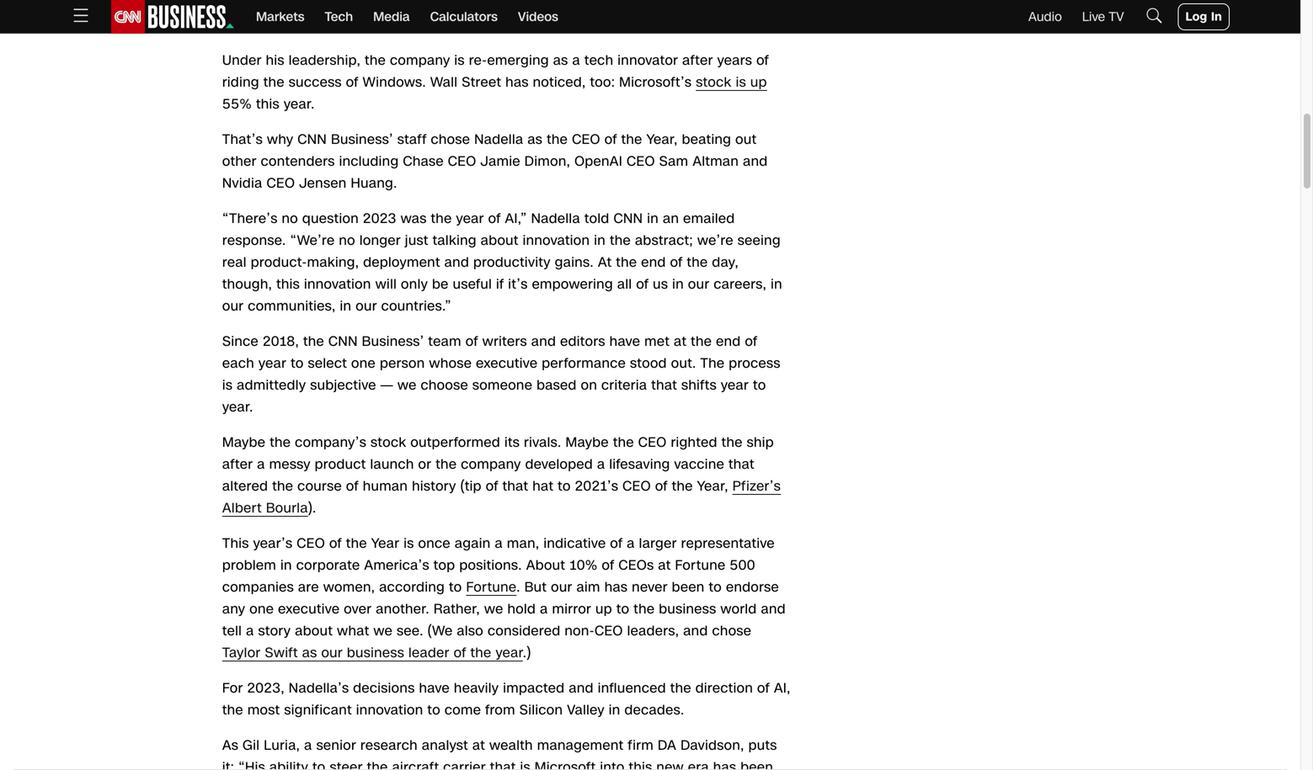 Task type: locate. For each thing, give the bounding box(es) containing it.
ceos
[[619, 556, 654, 575]]

stock is up 55% this year.
[[222, 73, 767, 114]]

all
[[617, 275, 632, 294]]

and down "endorse" at right bottom
[[761, 600, 786, 619]]

wall
[[430, 73, 458, 92]]

to up rather, at bottom left
[[449, 578, 462, 597]]

nadella inside that's why cnn business' staff chose nadella as the ceo of the year, beating out other contenders including chase ceo jamie dimon, openai ceo sam altman and nvidia ceo jensen huang.
[[474, 130, 523, 149]]

pfizer's albert bourla
[[222, 477, 781, 518]]

stock inside stock is up 55% this year.
[[696, 73, 732, 92]]

1 horizontal spatial year,
[[697, 477, 728, 496]]

management
[[537, 737, 624, 756]]

innovation up gains. on the top of page
[[523, 231, 590, 250]]

decades.
[[625, 701, 684, 720]]

company up (tip
[[461, 455, 521, 474]]

year. inside stock is up 55% this year.
[[284, 95, 315, 114]]

0 horizontal spatial nadella
[[474, 130, 523, 149]]

1 horizontal spatial about
[[481, 231, 519, 250]]

has
[[506, 73, 529, 92], [605, 578, 628, 597], [713, 759, 736, 771]]

to down senior on the bottom of page
[[312, 759, 326, 771]]

the up select on the left top of the page
[[303, 332, 324, 351]]

2 vertical spatial has
[[713, 759, 736, 771]]

0 vertical spatial year,
[[647, 130, 678, 149]]

0 horizontal spatial chose
[[431, 130, 470, 149]]

in right us
[[672, 275, 684, 294]]

2 horizontal spatial as
[[553, 51, 568, 70]]

this down the firm
[[629, 759, 652, 771]]

1 horizontal spatial up
[[750, 73, 767, 92]]

1 horizontal spatial at
[[658, 556, 671, 575]]

of inside that's why cnn business' staff chose nadella as the ceo of the year, beating out other contenders including chase ceo jamie dimon, openai ceo sam altman and nvidia ceo jensen huang.
[[605, 130, 617, 149]]

a up 2021's
[[597, 455, 605, 474]]

stock inside maybe the company's stock outperformed its rivals. maybe the ceo righted the ship after a messy product launch or the company developed a lifesaving vaccine that altered the course of human history (tip of that hat to 2021's ceo of the year,
[[371, 433, 406, 452]]

1 vertical spatial fortune
[[466, 578, 517, 597]]

gains.
[[555, 253, 594, 272]]

cnn right 'told'
[[614, 209, 643, 228]]

this inside as gil luria, a senior research analyst at wealth management firm da davidson, puts it: "his ability to steer the aircraft carrier that is microsoft into this new era has bee
[[629, 759, 652, 771]]

0 horizontal spatial executive
[[278, 600, 340, 619]]

0 vertical spatial stock
[[696, 73, 732, 92]]

stood
[[630, 354, 667, 373]]

1 vertical spatial has
[[605, 578, 628, 597]]

open menu icon image
[[71, 5, 91, 25]]

is down years
[[736, 73, 746, 92]]

1 horizontal spatial as
[[528, 130, 543, 149]]

that down stood
[[651, 376, 677, 395]]

company up wall
[[390, 51, 450, 70]]

0 vertical spatial has
[[506, 73, 529, 92]]

as up the 'dimon,'
[[528, 130, 543, 149]]

this
[[222, 534, 249, 553]]

ceo up the corporate on the left of page
[[297, 534, 325, 553]]

0 vertical spatial have
[[610, 332, 640, 351]]

0 horizontal spatial as
[[302, 644, 317, 663]]

1 vertical spatial we
[[484, 600, 503, 619]]

0 vertical spatial chose
[[431, 130, 470, 149]]

1 vertical spatial business
[[347, 644, 404, 663]]

team
[[428, 332, 461, 351]]

0 vertical spatial at
[[674, 332, 687, 351]]

has down davidson,
[[713, 759, 736, 771]]

we down the fortune link
[[484, 600, 503, 619]]

1 horizontal spatial after
[[682, 51, 713, 70]]

2 horizontal spatial has
[[713, 759, 736, 771]]

cnn inside that's why cnn business' staff chose nadella as the ceo of the year, beating out other contenders including chase ceo jamie dimon, openai ceo sam altman and nvidia ceo jensen huang.
[[298, 130, 327, 149]]

1 vertical spatial executive
[[278, 600, 340, 619]]

business down been
[[659, 600, 716, 619]]

at up carrier
[[472, 737, 485, 756]]

0 horizontal spatial end
[[641, 253, 666, 272]]

in inside for 2023, nadella's decisions have heavily impacted and influenced the direction of ai, the most significant innovation to come from silicon valley in decades.
[[609, 701, 620, 720]]

though,
[[222, 275, 272, 294]]

1 vertical spatial at
[[658, 556, 671, 575]]

end up the
[[716, 332, 741, 351]]

search icon image
[[1144, 5, 1165, 25]]

of up ceos
[[610, 534, 623, 553]]

contenders
[[261, 152, 335, 171]]

that's why cnn business' staff chose nadella as the ceo of the year, beating out other contenders including chase ceo jamie dimon, openai ceo sam altman and nvidia ceo jensen huang.
[[222, 130, 768, 193]]

into
[[600, 759, 625, 771]]

1 maybe from the left
[[222, 433, 266, 452]]

to
[[291, 354, 304, 373], [753, 376, 766, 395], [558, 477, 571, 496], [449, 578, 462, 597], [709, 578, 722, 597], [616, 600, 629, 619], [427, 701, 440, 720], [312, 759, 326, 771]]

a
[[572, 51, 580, 70], [257, 455, 265, 474], [597, 455, 605, 474], [495, 534, 503, 553], [627, 534, 635, 553], [540, 600, 548, 619], [246, 622, 254, 641], [304, 737, 312, 756]]

1 horizontal spatial one
[[351, 354, 376, 373]]

executive down writers
[[476, 354, 538, 373]]

including
[[339, 152, 399, 171]]

in down year's
[[280, 556, 292, 575]]

ceo inside this year's ceo of the year is once again a man, indicative of a larger representative problem in corporate america's top positions. about 10% of ceos at fortune 500 companies are women, according to
[[297, 534, 325, 553]]

2018,
[[263, 332, 299, 351]]

1 horizontal spatial we
[[397, 376, 417, 395]]

just
[[405, 231, 428, 250]]

year, down vaccine
[[697, 477, 728, 496]]

has inside as gil luria, a senior research analyst at wealth management firm da davidson, puts it: "his ability to steer the aircraft carrier that is microsoft into this new era has bee
[[713, 759, 736, 771]]

1 vertical spatial up
[[596, 600, 612, 619]]

1 vertical spatial year.
[[222, 398, 253, 417]]

street
[[462, 73, 501, 92]]

0 vertical spatial after
[[682, 51, 713, 70]]

2 vertical spatial as
[[302, 644, 317, 663]]

2 vertical spatial cnn
[[328, 332, 358, 351]]

ceo left leaders,
[[595, 622, 623, 641]]

1 horizontal spatial executive
[[476, 354, 538, 373]]

have left met
[[610, 332, 640, 351]]

1 vertical spatial company
[[461, 455, 521, 474]]

is down the "each"
[[222, 376, 233, 395]]

over
[[344, 600, 372, 619]]

0 horizontal spatial has
[[506, 73, 529, 92]]

1 vertical spatial innovation
[[304, 275, 371, 294]]

has inside . but our aim has never been to endorse any one executive over another. rather, we hold a mirror up to the business world and tell a story about what we see. (we also considered non-ceo leaders, and chose taylor swift as our business leader of the year .)
[[605, 578, 628, 597]]

stock is up link
[[696, 73, 767, 92]]

we
[[397, 376, 417, 395], [484, 600, 503, 619], [373, 622, 393, 641]]

1 horizontal spatial cnn
[[328, 332, 358, 351]]

0 horizontal spatial year,
[[647, 130, 678, 149]]

and inside "there's no question 2023 was the year of ai," nadella told cnn in an emailed response. "we're no longer just talking about innovation in the abstract; we're seeing real product-making, deployment and productivity gains. at the end of the day, though, this innovation will only be useful if it's empowering all of us in our careers, in our communities, in our countries."
[[444, 253, 469, 272]]

0 vertical spatial business'
[[331, 130, 393, 149]]

0 vertical spatial executive
[[476, 354, 538, 373]]

analyst
[[422, 737, 468, 756]]

—
[[380, 376, 393, 395]]

1 horizontal spatial stock
[[696, 73, 732, 92]]

chose
[[431, 130, 470, 149], [712, 622, 752, 641]]

0 vertical spatial end
[[641, 253, 666, 272]]

we right the —
[[397, 376, 417, 395]]

0 horizontal spatial cnn
[[298, 130, 327, 149]]

ceo down contenders
[[267, 174, 295, 193]]

0 horizontal spatial year.
[[222, 398, 253, 417]]

his
[[266, 51, 285, 70]]

have
[[610, 332, 640, 351], [419, 679, 450, 698]]

to up leaders,
[[616, 600, 629, 619]]

is right the year
[[404, 534, 414, 553]]

swift
[[265, 644, 298, 663]]

after inside maybe the company's stock outperformed its rivals. maybe the ceo righted the ship after a messy product launch or the company developed a lifesaving vaccine that altered the course of human history (tip of that hat to 2021's ceo of the year,
[[222, 455, 253, 474]]

2 vertical spatial at
[[472, 737, 485, 756]]

told
[[584, 209, 609, 228]]

1 horizontal spatial no
[[339, 231, 355, 250]]

1 vertical spatial as
[[528, 130, 543, 149]]

chose down world
[[712, 622, 752, 641]]

about up productivity
[[481, 231, 519, 250]]

at down larger
[[658, 556, 671, 575]]

2 horizontal spatial we
[[484, 600, 503, 619]]

of right 10%
[[602, 556, 614, 575]]

a right luria,
[[304, 737, 312, 756]]

out.
[[671, 354, 696, 373]]

the up decades.
[[670, 679, 691, 698]]

nadella right "ai,""
[[531, 209, 580, 228]]

non-
[[565, 622, 595, 641]]

ceo left sam
[[627, 152, 655, 171]]

criteria
[[601, 376, 647, 395]]

1 vertical spatial stock
[[371, 433, 406, 452]]

day,
[[712, 253, 739, 272]]

on
[[581, 376, 597, 395]]

it's
[[508, 275, 528, 294]]

is inside stock is up 55% this year.
[[736, 73, 746, 92]]

1 vertical spatial nadella
[[531, 209, 580, 228]]

business' inside that's why cnn business' staff chose nadella as the ceo of the year, beating out other contenders including chase ceo jamie dimon, openai ceo sam altman and nvidia ceo jensen huang.
[[331, 130, 393, 149]]

business down what
[[347, 644, 404, 663]]

significant
[[284, 701, 352, 720]]

end inside since 2018, the cnn business' team of writers and editors have met at the end of each year to select one person whose executive performance stood out. the process is admittedly subjective — we choose someone based on criteria that shifts year to year.
[[716, 332, 741, 351]]

0 vertical spatial cnn
[[298, 130, 327, 149]]

2 vertical spatial this
[[629, 759, 652, 771]]

since
[[222, 332, 259, 351]]

2 horizontal spatial at
[[674, 332, 687, 351]]

it:
[[222, 759, 234, 771]]

1 horizontal spatial end
[[716, 332, 741, 351]]

productivity
[[473, 253, 551, 272]]

0 vertical spatial one
[[351, 354, 376, 373]]

firm
[[628, 737, 654, 756]]

as
[[222, 737, 238, 756]]

us
[[653, 275, 668, 294]]

0 vertical spatial about
[[481, 231, 519, 250]]

response.
[[222, 231, 286, 250]]

0 vertical spatial fortune
[[675, 556, 726, 575]]

innovation down decisions
[[356, 701, 423, 720]]

0 horizontal spatial up
[[596, 600, 612, 619]]

to inside this year's ceo of the year is once again a man, indicative of a larger representative problem in corporate america's top positions. about 10% of ceos at fortune 500 companies are women, according to
[[449, 578, 462, 597]]

person
[[380, 354, 425, 373]]

is left re-
[[454, 51, 465, 70]]

up inside . but our aim has never been to endorse any one executive over another. rather, we hold a mirror up to the business world and tell a story about what we see. (we also considered non-ceo leaders, and chose taylor swift as our business leader of the year .)
[[596, 600, 612, 619]]

1 vertical spatial no
[[339, 231, 355, 250]]

history
[[412, 477, 456, 496]]

the inside this year's ceo of the year is once again a man, indicative of a larger representative problem in corporate america's top positions. about 10% of ceos at fortune 500 companies are women, according to
[[346, 534, 367, 553]]

as up noticed,
[[553, 51, 568, 70]]

of right all
[[636, 275, 649, 294]]

0 vertical spatial company
[[390, 51, 450, 70]]

new
[[657, 759, 684, 771]]

hat
[[533, 477, 554, 496]]

our down though,
[[222, 297, 244, 316]]

editors
[[560, 332, 605, 351]]

1 horizontal spatial chose
[[712, 622, 752, 641]]

1 horizontal spatial year.
[[284, 95, 315, 114]]

is inside the under his leadership, the company is re-emerging as a tech innovator after years of riding the success of windows. wall street has noticed, too: microsoft's
[[454, 51, 465, 70]]

1 vertical spatial year,
[[697, 477, 728, 496]]

ceo
[[572, 130, 600, 149], [448, 152, 476, 171], [627, 152, 655, 171], [267, 174, 295, 193], [638, 433, 667, 452], [623, 477, 651, 496], [297, 534, 325, 553], [595, 622, 623, 641]]

another.
[[376, 600, 430, 619]]

is down wealth
[[520, 759, 531, 771]]

executive down are
[[278, 600, 340, 619]]

tell
[[222, 622, 242, 641]]

innovation inside for 2023, nadella's decisions have heavily impacted and influenced the direction of ai, the most significant innovation to come from silicon valley in decades.
[[356, 701, 423, 720]]

has down emerging
[[506, 73, 529, 92]]

as inside the under his leadership, the company is re-emerging as a tech innovator after years of riding the success of windows. wall street has noticed, too: microsoft's
[[553, 51, 568, 70]]

1 horizontal spatial nadella
[[531, 209, 580, 228]]

1 horizontal spatial company
[[461, 455, 521, 474]]

outperformed
[[411, 433, 500, 452]]

1 horizontal spatial maybe
[[566, 433, 609, 452]]

0 vertical spatial up
[[750, 73, 767, 92]]

0 horizontal spatial have
[[419, 679, 450, 698]]

and inside that's why cnn business' staff chose nadella as the ceo of the year, beating out other contenders including chase ceo jamie dimon, openai ceo sam altman and nvidia ceo jensen huang.
[[743, 152, 768, 171]]

year down the considered
[[496, 644, 523, 663]]

this inside stock is up 55% this year.
[[256, 95, 280, 114]]

innovation down the making,
[[304, 275, 371, 294]]

1 vertical spatial chose
[[712, 622, 752, 641]]

a inside as gil luria, a senior research analyst at wealth management firm da davidson, puts it: "his ability to steer the aircraft carrier that is microsoft into this new era has bee
[[304, 737, 312, 756]]

the inside as gil luria, a senior research analyst at wealth management firm da davidson, puts it: "his ability to steer the aircraft carrier that is microsoft into this new era has bee
[[367, 759, 388, 771]]

innovator
[[618, 51, 678, 70]]

0 vertical spatial business
[[659, 600, 716, 619]]

0 horizontal spatial at
[[472, 737, 485, 756]]

0 vertical spatial we
[[397, 376, 417, 395]]

come
[[445, 701, 481, 720]]

1 vertical spatial business'
[[362, 332, 424, 351]]

1 vertical spatial this
[[276, 275, 300, 294]]

righted
[[671, 433, 717, 452]]

a up altered
[[257, 455, 265, 474]]

larger
[[639, 534, 677, 553]]

endorse
[[726, 578, 779, 597]]

once
[[418, 534, 451, 553]]

2 horizontal spatial cnn
[[614, 209, 643, 228]]

business' inside since 2018, the cnn business' team of writers and editors have met at the end of each year to select one person whose executive performance stood out. the process is admittedly subjective — we choose someone based on criteria that shifts year to year.
[[362, 332, 424, 351]]

ceo down lifesaving
[[623, 477, 651, 496]]

0 horizontal spatial after
[[222, 455, 253, 474]]

of up openai
[[605, 130, 617, 149]]

year. down admittedly at the left
[[222, 398, 253, 417]]

maybe up developed
[[566, 433, 609, 452]]

have inside since 2018, the cnn business' team of writers and editors have met at the end of each year to select one person whose executive performance stood out. the process is admittedly subjective — we choose someone based on criteria that shifts year to year.
[[610, 332, 640, 351]]

man,
[[507, 534, 539, 553]]

0 vertical spatial this
[[256, 95, 280, 114]]

1 horizontal spatial fortune
[[675, 556, 726, 575]]

1 horizontal spatial has
[[605, 578, 628, 597]]

media
[[373, 8, 410, 26]]

and right writers
[[531, 332, 556, 351]]

ability
[[269, 759, 308, 771]]

year, up sam
[[647, 130, 678, 149]]

up inside stock is up 55% this year.
[[750, 73, 767, 92]]

at inside since 2018, the cnn business' team of writers and editors have met at the end of each year to select one person whose executive performance stood out. the process is admittedly subjective — we choose someone based on criteria that shifts year to year.
[[674, 332, 687, 351]]

stock up launch
[[371, 433, 406, 452]]

riding
[[222, 73, 259, 92]]

a right tell
[[246, 622, 254, 641]]

that down wealth
[[490, 759, 516, 771]]

our right us
[[688, 275, 710, 294]]

cnn inside since 2018, the cnn business' team of writers and editors have met at the end of each year to select one person whose executive performance stood out. the process is admittedly subjective — we choose someone based on criteria that shifts year to year.
[[328, 332, 358, 351]]

0 horizontal spatial maybe
[[222, 433, 266, 452]]

empowering
[[532, 275, 613, 294]]

is inside since 2018, the cnn business' team of writers and editors have met at the end of each year to select one person whose executive performance stood out. the process is admittedly subjective — we choose someone based on criteria that shifts year to year.
[[222, 376, 233, 395]]

to left come
[[427, 701, 440, 720]]

albert
[[222, 499, 262, 518]]

0 horizontal spatial no
[[282, 209, 298, 228]]

cnn inside "there's no question 2023 was the year of ai," nadella told cnn in an emailed response. "we're no longer just talking about innovation in the abstract; we're seeing real product-making, deployment and productivity gains. at the end of the day, though, this innovation will only be useful if it's empowering all of us in our careers, in our communities, in our countries."
[[614, 209, 643, 228]]

innovation
[[523, 231, 590, 250], [304, 275, 371, 294], [356, 701, 423, 720]]

one down the companies
[[250, 600, 274, 619]]

this up communities, at left top
[[276, 275, 300, 294]]

0 vertical spatial year.
[[284, 95, 315, 114]]

a left tech
[[572, 51, 580, 70]]

altman
[[693, 152, 739, 171]]

if
[[496, 275, 504, 294]]

0 horizontal spatial about
[[295, 622, 333, 641]]

da
[[658, 737, 676, 756]]

calculators
[[430, 8, 498, 26]]

year up admittedly at the left
[[259, 354, 287, 373]]

fortune down positions. at bottom left
[[466, 578, 517, 597]]

maybe up altered
[[222, 433, 266, 452]]

cnn
[[298, 130, 327, 149], [614, 209, 643, 228], [328, 332, 358, 351]]

stock down years
[[696, 73, 732, 92]]

year, inside maybe the company's stock outperformed its rivals. maybe the ceo righted the ship after a messy product launch or the company developed a lifesaving vaccine that altered the course of human history (tip of that hat to 2021's ceo of the year,
[[697, 477, 728, 496]]

0 horizontal spatial one
[[250, 600, 274, 619]]

course
[[297, 477, 342, 496]]

1 vertical spatial have
[[419, 679, 450, 698]]

of inside for 2023, nadella's decisions have heavily impacted and influenced the direction of ai, the most significant innovation to come from silicon valley in decades.
[[757, 679, 770, 698]]

the up the talking
[[431, 209, 452, 228]]

no up the making,
[[339, 231, 355, 250]]

leadership,
[[289, 51, 361, 70]]

cnn up contenders
[[298, 130, 327, 149]]

0 horizontal spatial we
[[373, 622, 393, 641]]

under his leadership, the company is re-emerging as a tech innovator after years of riding the success of windows. wall street has noticed, too: microsoft's
[[222, 51, 769, 92]]

we up taylor swift as our business leader of the year link
[[373, 622, 393, 641]]

executive
[[476, 354, 538, 373], [278, 600, 340, 619]]

0 horizontal spatial business
[[347, 644, 404, 663]]

up down aim
[[596, 600, 612, 619]]

at
[[598, 253, 612, 272]]

0 horizontal spatial stock
[[371, 433, 406, 452]]

our down will
[[356, 297, 377, 316]]

an
[[663, 209, 679, 228]]

chose inside that's why cnn business' staff chose nadella as the ceo of the year, beating out other contenders including chase ceo jamie dimon, openai ceo sam altman and nvidia ceo jensen huang.
[[431, 130, 470, 149]]

at inside this year's ceo of the year is once again a man, indicative of a larger representative problem in corporate america's top positions. about 10% of ceos at fortune 500 companies are women, according to
[[658, 556, 671, 575]]

2 vertical spatial we
[[373, 622, 393, 641]]

to right been
[[709, 578, 722, 597]]

1 vertical spatial after
[[222, 455, 253, 474]]

the up openai
[[621, 130, 642, 149]]

of right years
[[756, 51, 769, 70]]

0 vertical spatial nadella
[[474, 130, 523, 149]]

1 vertical spatial end
[[716, 332, 741, 351]]

1 vertical spatial one
[[250, 600, 274, 619]]

0 vertical spatial as
[[553, 51, 568, 70]]

developed
[[525, 455, 593, 474]]

55%
[[222, 95, 252, 114]]

1 vertical spatial cnn
[[614, 209, 643, 228]]

and inside for 2023, nadella's decisions have heavily impacted and influenced the direction of ai, the most significant innovation to come from silicon valley in decades.
[[569, 679, 594, 698]]

jensen
[[299, 174, 347, 193]]

about inside . but our aim has never been to endorse any one executive over another. rather, we hold a mirror up to the business world and tell a story about what we see. (we also considered non-ceo leaders, and chose taylor swift as our business leader of the year .)
[[295, 622, 333, 641]]

. but our aim has never been to endorse any one executive over another. rather, we hold a mirror up to the business world and tell a story about what we see. (we also considered non-ceo leaders, and chose taylor swift as our business leader of the year .)
[[222, 578, 786, 663]]

2 vertical spatial innovation
[[356, 701, 423, 720]]



Task type: vqa. For each thing, say whether or not it's contained in the screenshot.
the year
yes



Task type: describe. For each thing, give the bounding box(es) containing it.
someone
[[472, 376, 532, 395]]

of right team
[[466, 332, 478, 351]]

a up positions. at bottom left
[[495, 534, 503, 553]]

nadella inside "there's no question 2023 was the year of ai," nadella told cnn in an emailed response. "we're no longer just talking about innovation in the abstract; we're seeing real product-making, deployment and productivity gains. at the end of the day, though, this innovation will only be useful if it's empowering all of us in our careers, in our communities, in our countries."
[[531, 209, 580, 228]]

).
[[308, 499, 316, 518]]

taylor swift as our business leader of the year link
[[222, 644, 523, 663]]

been
[[672, 578, 705, 597]]

to inside maybe the company's stock outperformed its rivals. maybe the ceo righted the ship after a messy product launch or the company developed a lifesaving vaccine that altered the course of human history (tip of that hat to 2021's ceo of the year,
[[558, 477, 571, 496]]

year. inside since 2018, the cnn business' team of writers and editors have met at the end of each year to select one person whose executive performance stood out. the process is admittedly subjective — we choose someone based on criteria that shifts year to year.
[[222, 398, 253, 417]]

steer
[[330, 759, 363, 771]]

in down 'told'
[[594, 231, 606, 250]]

is inside this year's ceo of the year is once again a man, indicative of a larger representative problem in corporate america's top positions. about 10% of ceos at fortune 500 companies are women, according to
[[404, 534, 414, 553]]

end inside "there's no question 2023 was the year of ai," nadella told cnn in an emailed response. "we're no longer just talking about innovation in the abstract; we're seeing real product-making, deployment and productivity gains. at the end of the day, though, this innovation will only be useful if it's empowering all of us in our careers, in our communities, in our countries."
[[641, 253, 666, 272]]

audio
[[1028, 8, 1062, 26]]

fortune link
[[466, 578, 517, 597]]

and right leaders,
[[683, 622, 708, 641]]

the up the
[[691, 332, 712, 351]]

launch
[[370, 455, 414, 474]]

representative
[[681, 534, 775, 553]]

videos link
[[518, 0, 558, 34]]

the down the for
[[222, 701, 243, 720]]

of inside . but our aim has never been to endorse any one executive over another. rather, we hold a mirror up to the business world and tell a story about what we see. (we also considered non-ceo leaders, and chose taylor swift as our business leader of the year .)
[[454, 644, 466, 663]]

corporate
[[296, 556, 360, 575]]

year
[[371, 534, 399, 553]]

tv
[[1109, 8, 1124, 26]]

that inside as gil luria, a senior research analyst at wealth management firm da davidson, puts it: "his ability to steer the aircraft carrier that is microsoft into this new era has bee
[[490, 759, 516, 771]]

research
[[360, 737, 418, 756]]

about inside "there's no question 2023 was the year of ai," nadella told cnn in an emailed response. "we're no longer just talking about innovation in the abstract; we're seeing real product-making, deployment and productivity gains. at the end of the day, though, this innovation will only be useful if it's empowering all of us in our careers, in our communities, in our countries."
[[481, 231, 519, 250]]

real
[[222, 253, 247, 272]]

rivals.
[[524, 433, 561, 452]]

2 maybe from the left
[[566, 433, 609, 452]]

audio link
[[1028, 8, 1062, 26]]

nadella's
[[289, 679, 349, 698]]

company inside maybe the company's stock outperformed its rivals. maybe the ceo righted the ship after a messy product launch or the company developed a lifesaving vaccine that altered the course of human history (tip of that hat to 2021's ceo of the year,
[[461, 455, 521, 474]]

world
[[720, 600, 757, 619]]

bourla
[[266, 499, 308, 518]]

aircraft
[[392, 759, 439, 771]]

taylor
[[222, 644, 261, 663]]

years
[[717, 51, 752, 70]]

our down what
[[321, 644, 343, 663]]

a inside the under his leadership, the company is re-emerging as a tech innovator after years of riding the success of windows. wall street has noticed, too: microsoft's
[[572, 51, 580, 70]]

"we're
[[290, 231, 335, 250]]

the up at
[[610, 231, 631, 250]]

carrier
[[443, 759, 486, 771]]

tech
[[584, 51, 613, 70]]

tech
[[325, 8, 353, 26]]

that inside since 2018, the cnn business' team of writers and editors have met at the end of each year to select one person whose executive performance stood out. the process is admittedly subjective — we choose someone based on criteria that shifts year to year.
[[651, 376, 677, 395]]

this inside "there's no question 2023 was the year of ai," nadella told cnn in an emailed response. "we're no longer just talking about innovation in the abstract; we're seeing real product-making, deployment and productivity gains. at the end of the day, though, this innovation will only be useful if it's empowering all of us in our careers, in our communities, in our countries."
[[276, 275, 300, 294]]

media link
[[373, 0, 410, 34]]

as inside . but our aim has never been to endorse any one executive over another. rather, we hold a mirror up to the business world and tell a story about what we see. (we also considered non-ceo leaders, and chose taylor swift as our business leader of the year .)
[[302, 644, 317, 663]]

we inside since 2018, the cnn business' team of writers and editors have met at the end of each year to select one person whose executive performance stood out. the process is admittedly subjective — we choose someone based on criteria that shifts year to year.
[[397, 376, 417, 395]]

pfizer's
[[733, 477, 781, 496]]

product
[[315, 455, 366, 474]]

to inside as gil luria, a senior research analyst at wealth management firm da davidson, puts it: "his ability to steer the aircraft carrier that is microsoft into this new era has bee
[[312, 759, 326, 771]]

our up mirror
[[551, 578, 572, 597]]

the right at
[[616, 253, 637, 272]]

0 horizontal spatial fortune
[[466, 578, 517, 597]]

company's
[[295, 433, 367, 452]]

(tip
[[460, 477, 482, 496]]

impacted
[[503, 679, 565, 698]]

one inside . but our aim has never been to endorse any one executive over another. rather, we hold a mirror up to the business world and tell a story about what we see. (we also considered non-ceo leaders, and chose taylor swift as our business leader of the year .)
[[250, 600, 274, 619]]

the up the 'dimon,'
[[547, 130, 568, 149]]

log in
[[1186, 8, 1222, 25]]

in
[[1211, 8, 1222, 25]]

companies
[[222, 578, 294, 597]]

windows.
[[363, 73, 426, 92]]

have inside for 2023, nadella's decisions have heavily impacted and influenced the direction of ai, the most significant innovation to come from silicon valley in decades.
[[419, 679, 450, 698]]

to down process
[[753, 376, 766, 395]]

(we
[[428, 622, 453, 641]]

the down never
[[634, 600, 655, 619]]

why
[[267, 130, 293, 149]]

year, inside that's why cnn business' staff chose nadella as the ceo of the year, beating out other contenders including chase ceo jamie dimon, openai ceo sam altman and nvidia ceo jensen huang.
[[647, 130, 678, 149]]

leader
[[409, 644, 450, 663]]

process
[[729, 354, 781, 373]]

one inside since 2018, the cnn business' team of writers and editors have met at the end of each year to select one person whose executive performance stood out. the process is admittedly subjective — we choose someone based on criteria that shifts year to year.
[[351, 354, 376, 373]]

that's
[[222, 130, 263, 149]]

we're
[[697, 231, 734, 250]]

decisions
[[353, 679, 415, 698]]

has inside the under his leadership, the company is re-emerging as a tech innovator after years of riding the success of windows. wall street has noticed, too: microsoft's
[[506, 73, 529, 92]]

silicon
[[520, 701, 563, 720]]

live
[[1082, 8, 1105, 26]]

as inside that's why cnn business' staff chose nadella as the ceo of the year, beating out other contenders including chase ceo jamie dimon, openai ceo sam altman and nvidia ceo jensen huang.
[[528, 130, 543, 149]]

rather,
[[434, 600, 480, 619]]

sam
[[659, 152, 688, 171]]

500
[[730, 556, 755, 575]]

out
[[735, 130, 757, 149]]

whose
[[429, 354, 472, 373]]

is inside as gil luria, a senior research analyst at wealth management firm da davidson, puts it: "his ability to steer the aircraft carrier that is microsoft into this new era has bee
[[520, 759, 531, 771]]

direction
[[696, 679, 753, 698]]

of down abstract;
[[670, 253, 683, 272]]

log
[[1186, 8, 1207, 25]]

live tv
[[1082, 8, 1124, 26]]

ceo inside . but our aim has never been to endorse any one executive over another. rather, we hold a mirror up to the business world and tell a story about what we see. (we also considered non-ceo leaders, and chose taylor swift as our business leader of the year .)
[[595, 622, 623, 641]]

america's
[[364, 556, 429, 575]]

based
[[537, 376, 577, 395]]

puts
[[748, 737, 777, 756]]

luria,
[[264, 737, 300, 756]]

2021's
[[575, 477, 618, 496]]

after inside the under his leadership, the company is re-emerging as a tech innovator after years of riding the success of windows. wall street has noticed, too: microsoft's
[[682, 51, 713, 70]]

ceo up openai
[[572, 130, 600, 149]]

year down process
[[721, 376, 749, 395]]

longer
[[360, 231, 401, 250]]

.
[[517, 578, 520, 597]]

chose inside . but our aim has never been to endorse any one executive over another. rather, we hold a mirror up to the business world and tell a story about what we see. (we also considered non-ceo leaders, and chose taylor swift as our business leader of the year .)
[[712, 622, 752, 641]]

the up bourla
[[272, 477, 293, 496]]

was
[[401, 209, 427, 228]]

valley
[[567, 701, 605, 720]]

of down lifesaving
[[655, 477, 668, 496]]

what
[[337, 622, 369, 641]]

company inside the under his leadership, the company is re-emerging as a tech innovator after years of riding the success of windows. wall street has noticed, too: microsoft's
[[390, 51, 450, 70]]

of right (tip
[[486, 477, 498, 496]]

but
[[525, 578, 547, 597]]

that up pfizer's
[[729, 455, 755, 474]]

the left day,
[[687, 253, 708, 272]]

nvidia
[[222, 174, 262, 193]]

the up windows.
[[365, 51, 386, 70]]

fortune inside this year's ceo of the year is once again a man, indicative of a larger representative problem in corporate america's top positions. about 10% of ceos at fortune 500 companies are women, according to
[[675, 556, 726, 575]]

and inside since 2018, the cnn business' team of writers and editors have met at the end of each year to select one person whose executive performance stood out. the process is admittedly subjective — we choose someone based on criteria that shifts year to year.
[[531, 332, 556, 351]]

0 vertical spatial innovation
[[523, 231, 590, 250]]

of left "ai,""
[[488, 209, 501, 228]]

of down product
[[346, 477, 359, 496]]

the down vaccine
[[672, 477, 693, 496]]

for 2023, nadella's decisions have heavily impacted and influenced the direction of ai, the most significant innovation to come from silicon valley in decades.
[[222, 679, 791, 720]]

of up process
[[745, 332, 758, 351]]

year's
[[253, 534, 293, 553]]

year inside . but our aim has never been to endorse any one executive over another. rather, we hold a mirror up to the business world and tell a story about what we see. (we also considered non-ceo leaders, and chose taylor swift as our business leader of the year .)
[[496, 644, 523, 663]]

the left ship
[[722, 433, 743, 452]]

tech link
[[325, 0, 353, 34]]

in right careers,
[[771, 275, 782, 294]]

to inside for 2023, nadella's decisions have heavily impacted and influenced the direction of ai, the most significant innovation to come from silicon valley in decades.
[[427, 701, 440, 720]]

a up ceos
[[627, 534, 635, 553]]

the down his
[[263, 73, 285, 92]]

the right or
[[436, 455, 457, 474]]

performance
[[542, 354, 626, 373]]

careers,
[[714, 275, 767, 294]]

altered
[[222, 477, 268, 496]]

the up 'messy'
[[270, 433, 291, 452]]

year inside "there's no question 2023 was the year of ai," nadella told cnn in an emailed response. "we're no longer just talking about innovation in the abstract; we're seeing real product-making, deployment and productivity gains. at the end of the day, though, this innovation will only be useful if it's empowering all of us in our careers, in our communities, in our countries."
[[456, 209, 484, 228]]

executive inside . but our aim has never been to endorse any one executive over another. rather, we hold a mirror up to the business world and tell a story about what we see. (we also considered non-ceo leaders, and chose taylor swift as our business leader of the year .)
[[278, 600, 340, 619]]

the down also
[[470, 644, 491, 663]]

at inside as gil luria, a senior research analyst at wealth management firm da davidson, puts it: "his ability to steer the aircraft carrier that is microsoft into this new era has bee
[[472, 737, 485, 756]]

executive inside since 2018, the cnn business' team of writers and editors have met at the end of each year to select one person whose executive performance stood out. the process is admittedly subjective — we choose someone based on criteria that shifts year to year.
[[476, 354, 538, 373]]

of up the corporate on the left of page
[[329, 534, 342, 553]]

in down the making,
[[340, 297, 351, 316]]

davidson,
[[681, 737, 744, 756]]

ceo left jamie
[[448, 152, 476, 171]]

1 horizontal spatial business
[[659, 600, 716, 619]]

to down 2018, in the left of the page
[[291, 354, 304, 373]]

ceo up lifesaving
[[638, 433, 667, 452]]

the up lifesaving
[[613, 433, 634, 452]]

in left an
[[647, 209, 659, 228]]

that left hat
[[502, 477, 528, 496]]

a right hold
[[540, 600, 548, 619]]

messy
[[269, 455, 311, 474]]

of down 'leadership,'
[[346, 73, 358, 92]]

in inside this year's ceo of the year is once again a man, indicative of a larger representative problem in corporate america's top positions. about 10% of ceos at fortune 500 companies are women, according to
[[280, 556, 292, 575]]

2023
[[363, 209, 397, 228]]



